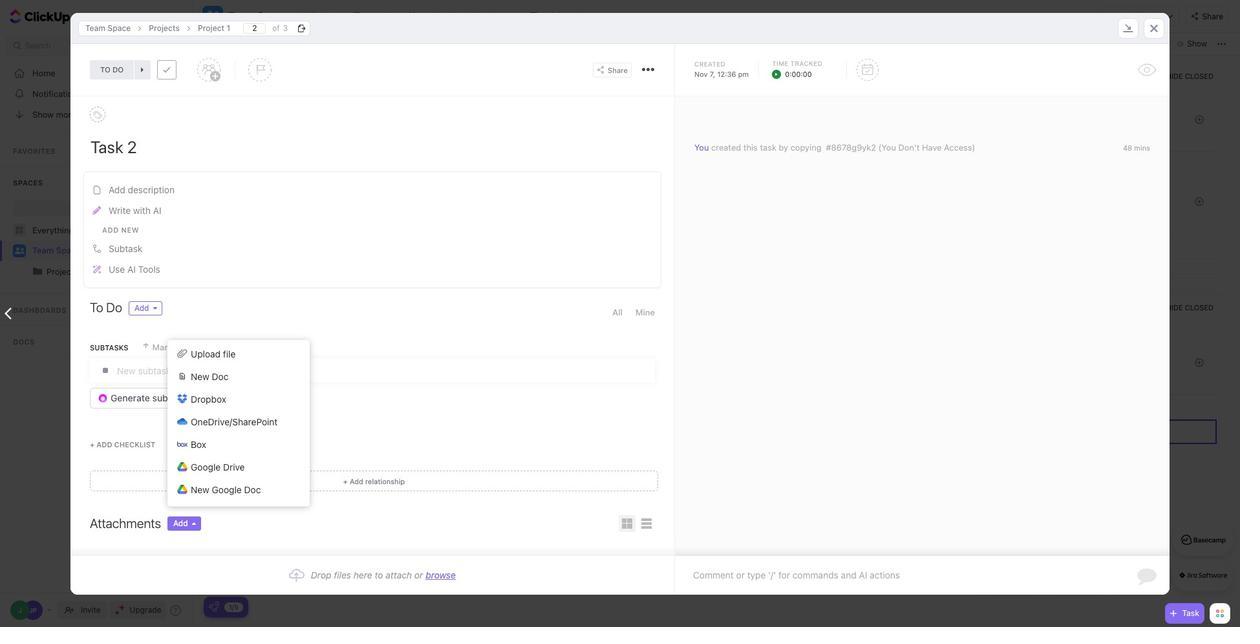 Task type: vqa. For each thing, say whether or not it's contained in the screenshot.
PROJECTS link
yes



Task type: locate. For each thing, give the bounding box(es) containing it.
team space inside sidebar navigation
[[32, 245, 81, 256]]

0 vertical spatial team space link
[[79, 20, 137, 36]]

closed
[[1186, 71, 1214, 80], [1186, 304, 1214, 312]]

team for team space button
[[228, 10, 255, 22]]

space down everything
[[56, 245, 81, 256]]

(you
[[879, 142, 897, 153]]

team space inside button
[[228, 10, 288, 22]]

search up home at the top left of the page
[[25, 41, 51, 50]]

google down the drive
[[212, 484, 242, 495]]

1 vertical spatial share button
[[593, 62, 632, 77]]

0 vertical spatial share
[[1203, 11, 1224, 21]]

generate subtasks button
[[90, 388, 199, 409]]

new up everything link
[[82, 205, 98, 213]]

doc down upload file
[[212, 371, 229, 382]]

have
[[922, 142, 942, 153]]

space for the team space link in task locations "element"
[[108, 23, 131, 33]]

1 horizontal spatial search
[[217, 39, 242, 49]]

docs
[[13, 338, 35, 346]]

project 1
[[198, 23, 230, 33]]

new for new doc
[[191, 371, 209, 382]]

‎task 2 link
[[256, 421, 855, 443]]

space for the team space link within the sidebar navigation
[[56, 245, 81, 256]]

add new
[[102, 226, 139, 234]]

0 horizontal spatial team space
[[32, 245, 81, 256]]

0 horizontal spatial projects
[[47, 267, 79, 277]]

team space link inside sidebar navigation
[[32, 241, 184, 261]]

0 vertical spatial hide closed
[[1167, 71, 1214, 80]]

0 horizontal spatial search
[[25, 41, 51, 50]]

share button
[[1187, 6, 1229, 27], [593, 62, 632, 77]]

add
[[109, 184, 125, 195], [102, 226, 119, 234], [97, 441, 112, 449], [173, 519, 188, 529]]

search inside sidebar navigation
[[25, 41, 51, 50]]

0 vertical spatial projects
[[149, 23, 180, 33]]

here
[[354, 570, 372, 581]]

1 vertical spatial share
[[608, 66, 628, 74]]

user friends image
[[15, 247, 24, 255]]

‎task 2
[[259, 427, 285, 437]]

ai inside button
[[153, 205, 161, 216]]

0 vertical spatial team
[[228, 10, 255, 22]]

2 vertical spatial team
[[32, 245, 54, 256]]

1 vertical spatial doc
[[244, 484, 261, 495]]

new down the upload in the bottom left of the page
[[191, 371, 209, 382]]

ai right with
[[153, 205, 161, 216]]

google down box
[[191, 462, 221, 473]]

search
[[217, 39, 242, 49], [25, 41, 51, 50]]

team inside sidebar navigation
[[32, 245, 54, 256]]

share button inside task details "element"
[[593, 62, 632, 77]]

everything link
[[0, 220, 196, 241]]

1 vertical spatial hide
[[1167, 304, 1184, 312]]

2 vertical spatial team space
[[32, 245, 81, 256]]

checklist
[[114, 441, 155, 449]]

0 vertical spatial hide closed button
[[1154, 69, 1217, 82]]

box
[[191, 439, 206, 450]]

do
[[106, 300, 122, 315]]

0 horizontal spatial share
[[608, 66, 628, 74]]

2 hide from the top
[[1167, 304, 1184, 312]]

drop
[[311, 570, 332, 581]]

me button
[[1080, 36, 1111, 52]]

1 vertical spatial hide closed button
[[1154, 301, 1217, 314]]

write with ai
[[109, 205, 161, 216]]

team for the team space link in task locations "element"
[[85, 23, 105, 33]]

space up home link
[[108, 23, 131, 33]]

write
[[109, 205, 131, 216]]

notifications link
[[0, 83, 196, 104]]

add right attachments
[[173, 519, 188, 529]]

share inside task details "element"
[[608, 66, 628, 74]]

team down everything
[[32, 245, 54, 256]]

0 horizontal spatial share button
[[593, 62, 632, 77]]

1 vertical spatial team space link
[[32, 241, 184, 261]]

generate
[[111, 393, 150, 404]]

1 horizontal spatial team space
[[85, 23, 131, 33]]

add left new
[[102, 226, 119, 234]]

new inside button
[[191, 484, 209, 495]]

1 horizontal spatial ai
[[153, 205, 161, 216]]

home link
[[0, 63, 196, 83]]

new for new space
[[82, 205, 98, 213]]

projects link
[[142, 20, 186, 36], [1, 261, 184, 282], [47, 261, 184, 282]]

new
[[82, 205, 98, 213], [191, 371, 209, 382], [191, 484, 209, 495]]

1 vertical spatial google
[[212, 484, 242, 495]]

box button
[[168, 433, 310, 456]]

0 vertical spatial doc
[[212, 371, 229, 382]]

tasks...
[[244, 39, 271, 49]]

1 vertical spatial team space
[[85, 23, 131, 33]]

ai right use
[[127, 264, 136, 275]]

0 vertical spatial closed
[[1186, 71, 1214, 80]]

team space down everything
[[32, 245, 81, 256]]

onedrive/sharepoint
[[191, 416, 278, 427]]

1 vertical spatial new
[[191, 371, 209, 382]]

#8678g9yk2
[[826, 142, 877, 153]]

new space
[[82, 205, 124, 213]]

team inside team space button
[[228, 10, 255, 22]]

+
[[90, 441, 95, 449]]

invite
[[81, 605, 101, 615]]

0 vertical spatial hide
[[1167, 71, 1184, 80]]

team space up home link
[[85, 23, 131, 33]]

show
[[32, 109, 54, 119]]

projects up ⌘k
[[149, 23, 180, 33]]

2 horizontal spatial team
[[228, 10, 255, 22]]

0 horizontal spatial ai
[[127, 264, 136, 275]]

add for add description
[[109, 184, 125, 195]]

new down the google drive
[[191, 484, 209, 495]]

projects inside sidebar navigation
[[47, 267, 79, 277]]

7,
[[710, 70, 716, 78]]

team space inside task locations "element"
[[85, 23, 131, 33]]

subtask
[[109, 243, 143, 254]]

hide
[[1167, 71, 1184, 80], [1167, 304, 1184, 312]]

mins
[[1135, 144, 1151, 152]]

team
[[228, 10, 255, 22], [85, 23, 105, 33], [32, 245, 54, 256]]

team space up 'set task position in this list' 'number field'
[[228, 10, 288, 22]]

⌘k
[[168, 41, 180, 50]]

projects down everything
[[47, 267, 79, 277]]

doc
[[212, 371, 229, 382], [244, 484, 261, 495]]

0 vertical spatial new
[[82, 205, 98, 213]]

dropbox
[[191, 394, 226, 405]]

this
[[744, 142, 758, 153]]

1 horizontal spatial projects
[[149, 23, 180, 33]]

1 closed from the top
[[1186, 71, 1214, 80]]

ai
[[153, 205, 161, 216], [127, 264, 136, 275]]

drop files here to attach or browse
[[311, 570, 456, 581]]

1 vertical spatial ai
[[127, 264, 136, 275]]

team space link up home link
[[79, 20, 137, 36]]

subtasks
[[152, 393, 191, 404]]

pm
[[739, 70, 749, 78]]

0 horizontal spatial team
[[32, 245, 54, 256]]

team space link up use
[[32, 241, 184, 261]]

0 vertical spatial team space
[[228, 10, 288, 22]]

add up write
[[109, 184, 125, 195]]

1 vertical spatial closed
[[1186, 304, 1214, 312]]

0 vertical spatial ai
[[153, 205, 161, 216]]

space inside task locations "element"
[[108, 23, 131, 33]]

of
[[273, 23, 280, 33]]

task
[[1183, 609, 1200, 618]]

me
[[1095, 39, 1106, 49]]

2 vertical spatial new
[[191, 484, 209, 495]]

new inside sidebar navigation
[[82, 205, 98, 213]]

new doc
[[191, 371, 229, 382]]

attach
[[386, 570, 412, 581]]

1 vertical spatial team
[[85, 23, 105, 33]]

upgrade link
[[110, 602, 167, 620]]

team up home link
[[85, 23, 105, 33]]

add inside add description button
[[109, 184, 125, 195]]

time tracked
[[772, 60, 823, 67]]

1 hide closed button from the top
[[1154, 69, 1217, 82]]

team up the 1
[[228, 10, 255, 22]]

search tasks...
[[217, 39, 271, 49]]

team inside task locations "element"
[[85, 23, 105, 33]]

search down the 1
[[217, 39, 242, 49]]

doc inside button
[[244, 484, 261, 495]]

dialog
[[71, 13, 1170, 595]]

1 horizontal spatial share
[[1203, 11, 1224, 21]]

1 horizontal spatial team
[[85, 23, 105, 33]]

1 vertical spatial projects
[[47, 267, 79, 277]]

file
[[223, 348, 236, 359]]

project
[[198, 23, 225, 33]]

team space
[[228, 10, 288, 22], [85, 23, 131, 33], [32, 245, 81, 256]]

48 mins
[[1124, 144, 1151, 152]]

dashboards
[[13, 306, 66, 314]]

1 hide closed from the top
[[1167, 71, 1214, 80]]

1 vertical spatial hide closed
[[1167, 304, 1214, 312]]

don't
[[899, 142, 920, 153]]

automations
[[1107, 11, 1154, 21]]

hide closed button
[[1154, 69, 1217, 82], [1154, 301, 1217, 314]]

1 horizontal spatial doc
[[244, 484, 261, 495]]

space inside button
[[257, 10, 288, 22]]

list
[[321, 10, 336, 21]]

0 vertical spatial share button
[[1187, 6, 1229, 27]]

2 horizontal spatial team space
[[228, 10, 288, 22]]

space up of
[[257, 10, 288, 22]]

doc down google drive button on the left bottom of the page
[[244, 484, 261, 495]]

created nov 7, 12:36 pm
[[695, 60, 749, 78]]

write with ai button
[[88, 201, 657, 221]]

0 vertical spatial google
[[191, 462, 221, 473]]

add inside dropdown button
[[173, 519, 188, 529]]

projects inside task locations "element"
[[149, 23, 180, 33]]



Task type: describe. For each thing, give the bounding box(es) containing it.
list link
[[321, 0, 341, 32]]

upgrade
[[130, 605, 161, 615]]

Set task position in this List number field
[[243, 23, 266, 33]]

2 hide closed button from the top
[[1154, 301, 1217, 314]]

share for 'share' button in task details "element"
[[608, 66, 628, 74]]

description
[[128, 184, 175, 195]]

projects link up ⌘k
[[142, 20, 186, 36]]

space for team space button
[[257, 10, 288, 22]]

subtasks
[[90, 343, 128, 352]]

team space link inside task locations "element"
[[79, 20, 137, 36]]

add description button
[[88, 180, 657, 201]]

projects for projects link underneath subtask
[[47, 267, 79, 277]]

task locations element
[[71, 13, 1170, 44]]

to
[[375, 570, 383, 581]]

onboarding checklist button element
[[209, 602, 219, 613]]

new
[[121, 226, 139, 234]]

home
[[32, 68, 55, 78]]

google drive
[[191, 462, 245, 473]]

task body element
[[71, 96, 675, 556]]

12:36
[[718, 70, 737, 78]]

New subtask text field
[[117, 359, 655, 382]]

team space for the team space link within the sidebar navigation
[[32, 245, 81, 256]]

browse
[[426, 570, 456, 581]]

team for the team space link within the sidebar navigation
[[32, 245, 54, 256]]

or
[[415, 570, 423, 581]]

google drive button
[[168, 456, 310, 479]]

created
[[695, 60, 726, 68]]

board link
[[366, 0, 397, 32]]

1/5
[[229, 603, 239, 611]]

Search tasks... text field
[[217, 35, 324, 53]]

dialog containing to do
[[71, 13, 1170, 595]]

use ai tools
[[109, 264, 160, 275]]

1 horizontal spatial share button
[[1187, 6, 1229, 27]]

minimize task image
[[1124, 24, 1134, 32]]

you created this task by copying #8678g9yk2 (you don't have access)
[[695, 142, 976, 153]]

gantt link
[[489, 0, 518, 32]]

2 closed from the top
[[1186, 304, 1214, 312]]

pencil alt image
[[93, 207, 101, 215]]

‎task
[[259, 427, 277, 437]]

ai inside "button"
[[127, 264, 136, 275]]

nov
[[695, 70, 708, 78]]

1 hide from the top
[[1167, 71, 1184, 80]]

new google doc button
[[168, 479, 310, 501]]

gantt
[[489, 10, 513, 21]]

add for add
[[173, 519, 188, 529]]

subtask button
[[88, 239, 657, 259]]

task
[[760, 142, 777, 153]]

to
[[90, 300, 103, 315]]

tracked
[[791, 60, 823, 67]]

generate subtasks
[[111, 393, 191, 404]]

show more
[[32, 109, 76, 119]]

48
[[1124, 144, 1133, 152]]

add button
[[168, 517, 201, 531]]

add for add new
[[102, 226, 119, 234]]

of 3
[[273, 23, 288, 33]]

by
[[779, 142, 789, 153]]

new google doc
[[191, 484, 261, 495]]

use
[[109, 264, 125, 275]]

project 1 link
[[191, 20, 237, 36]]

with
[[133, 205, 151, 216]]

search for search tasks...
[[217, 39, 242, 49]]

assignees
[[1128, 39, 1165, 49]]

share for rightmost 'share' button
[[1203, 11, 1224, 21]]

team space for the team space link in task locations "element"
[[85, 23, 131, 33]]

projects link up to
[[1, 261, 184, 282]]

use ai tools button
[[88, 259, 657, 280]]

new for new google doc
[[191, 484, 209, 495]]

space up the add new
[[100, 205, 124, 213]]

favorites
[[13, 147, 55, 155]]

files
[[334, 570, 351, 581]]

sidebar navigation
[[0, 0, 196, 627]]

time
[[772, 60, 789, 67]]

projects link down subtask
[[47, 261, 184, 282]]

board
[[366, 10, 391, 21]]

calendar link
[[421, 0, 465, 32]]

1
[[227, 23, 230, 33]]

copying
[[791, 142, 822, 153]]

add right +
[[97, 441, 112, 449]]

notifications
[[32, 88, 82, 99]]

3
[[283, 23, 288, 33]]

google inside google drive button
[[191, 462, 221, 473]]

mine
[[636, 307, 655, 318]]

add description
[[109, 184, 175, 195]]

2 hide closed from the top
[[1167, 304, 1214, 312]]

team space button
[[223, 2, 288, 30]]

table
[[543, 10, 566, 21]]

projects for projects link on top of ⌘k
[[149, 23, 180, 33]]

access)
[[944, 142, 976, 153]]

everything
[[32, 225, 74, 235]]

assignees button
[[1111, 36, 1171, 52]]

2
[[280, 427, 285, 437]]

mine link
[[636, 301, 655, 323]]

onboarding checklist button image
[[209, 602, 219, 613]]

Edit task name text field
[[91, 136, 655, 158]]

0 horizontal spatial doc
[[212, 371, 229, 382]]

team space for team space button
[[228, 10, 288, 22]]

upload
[[191, 348, 221, 359]]

to do
[[90, 300, 122, 315]]

attachments
[[90, 516, 161, 531]]

+ add checklist
[[90, 441, 155, 449]]

browse link
[[426, 570, 456, 581]]

table link
[[543, 0, 571, 32]]

google inside new google doc button
[[212, 484, 242, 495]]

search for search
[[25, 41, 51, 50]]

all link
[[613, 301, 623, 323]]

tools
[[138, 264, 160, 275]]

task details element
[[71, 44, 1170, 96]]

all
[[613, 307, 623, 318]]



